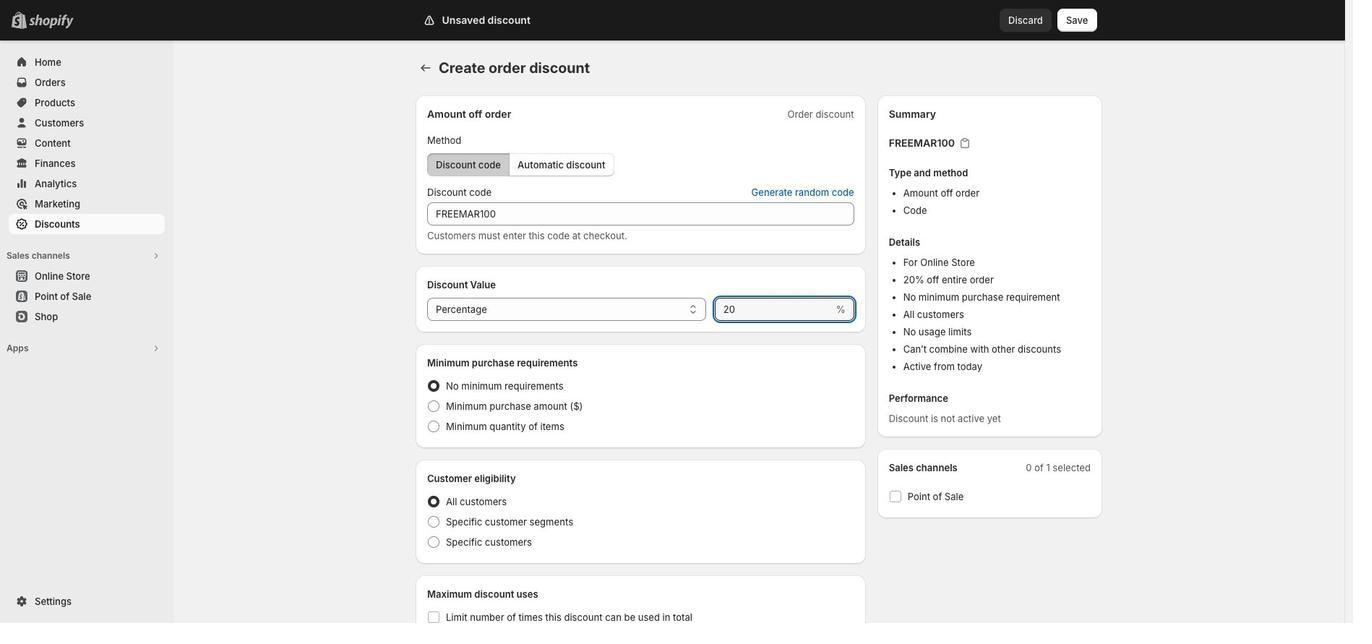 Task type: describe. For each thing, give the bounding box(es) containing it.
shopify image
[[29, 14, 74, 29]]



Task type: vqa. For each thing, say whether or not it's contained in the screenshot.
text box at top
yes



Task type: locate. For each thing, give the bounding box(es) containing it.
None text field
[[427, 202, 854, 226]]

None text field
[[715, 298, 833, 321]]



